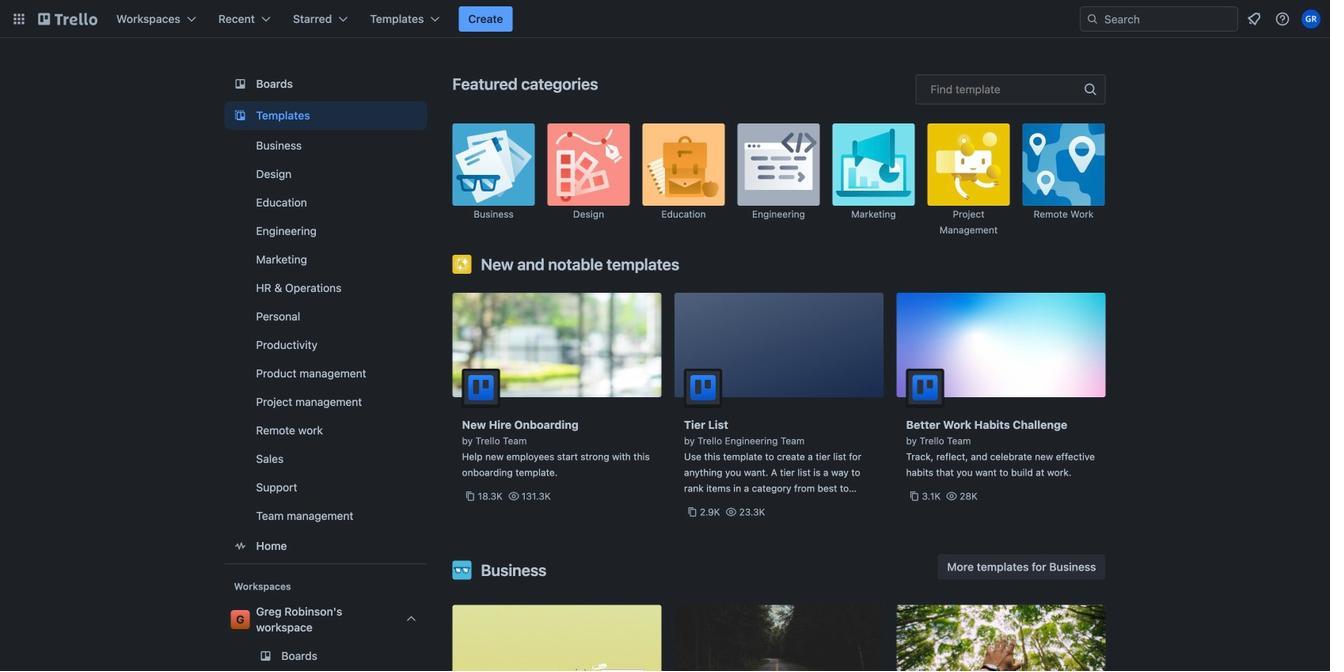 Task type: vqa. For each thing, say whether or not it's contained in the screenshot.
0 Notifications image at top right
yes



Task type: locate. For each thing, give the bounding box(es) containing it.
0 vertical spatial business icon image
[[453, 124, 535, 206]]

None field
[[916, 74, 1106, 105]]

1 business icon image from the top
[[453, 124, 535, 206]]

trello engineering team image
[[684, 369, 722, 407]]

design icon image
[[548, 124, 630, 206]]

business icon image
[[453, 124, 535, 206], [453, 561, 472, 580]]

engineering icon image
[[738, 124, 820, 206]]

trello team image
[[907, 369, 945, 407]]

education icon image
[[643, 124, 725, 206]]

marketing icon image
[[833, 124, 915, 206]]

board image
[[231, 74, 250, 93]]

open information menu image
[[1275, 11, 1291, 27]]

0 notifications image
[[1245, 10, 1264, 29]]

1 vertical spatial business icon image
[[453, 561, 472, 580]]

Search field
[[1099, 8, 1238, 30]]



Task type: describe. For each thing, give the bounding box(es) containing it.
template board image
[[231, 106, 250, 125]]

project management icon image
[[928, 124, 1010, 206]]

2 business icon image from the top
[[453, 561, 472, 580]]

greg robinson (gregrobinson96) image
[[1302, 10, 1321, 29]]

remote work icon image
[[1023, 124, 1105, 206]]

back to home image
[[38, 6, 97, 32]]

trello team image
[[462, 369, 500, 407]]

home image
[[231, 537, 250, 556]]

search image
[[1087, 13, 1099, 25]]

primary element
[[0, 0, 1331, 38]]



